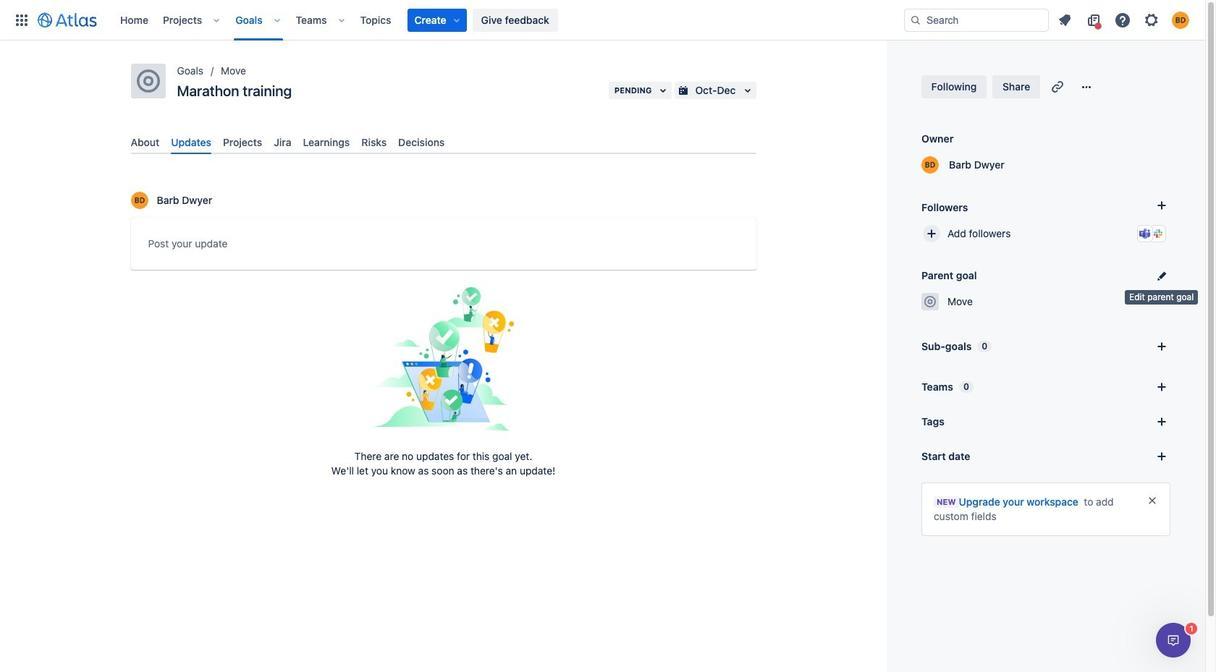 Task type: locate. For each thing, give the bounding box(es) containing it.
banner
[[0, 0, 1206, 41]]

more icon image
[[1078, 78, 1096, 96]]

add a follower image
[[1153, 197, 1171, 214]]

None search field
[[904, 8, 1049, 31]]

search image
[[910, 14, 922, 26]]

goal icon image
[[136, 70, 160, 93]]

settings image
[[1143, 11, 1161, 29]]

top element
[[9, 0, 904, 40]]

tab list
[[125, 130, 762, 154]]

tooltip
[[1125, 290, 1198, 305]]

dialog
[[1156, 623, 1191, 658]]

account image
[[1172, 11, 1190, 29]]

add team image
[[1153, 379, 1171, 396]]

Main content area, start typing to enter text. text field
[[148, 235, 739, 258]]

close banner image
[[1147, 495, 1158, 507]]



Task type: vqa. For each thing, say whether or not it's contained in the screenshot.
text field
no



Task type: describe. For each thing, give the bounding box(es) containing it.
switch to... image
[[13, 11, 30, 29]]

msteams logo showing  channels are connected to this goal image
[[1140, 228, 1151, 240]]

set start date image
[[1153, 448, 1171, 466]]

Search field
[[904, 8, 1049, 31]]

slack logo showing nan channels are connected to this goal image
[[1153, 228, 1164, 240]]

notifications image
[[1056, 11, 1074, 29]]

move image
[[925, 296, 936, 308]]

add follower image
[[923, 225, 941, 243]]

help image
[[1114, 11, 1132, 29]]

add tag image
[[1153, 413, 1171, 431]]



